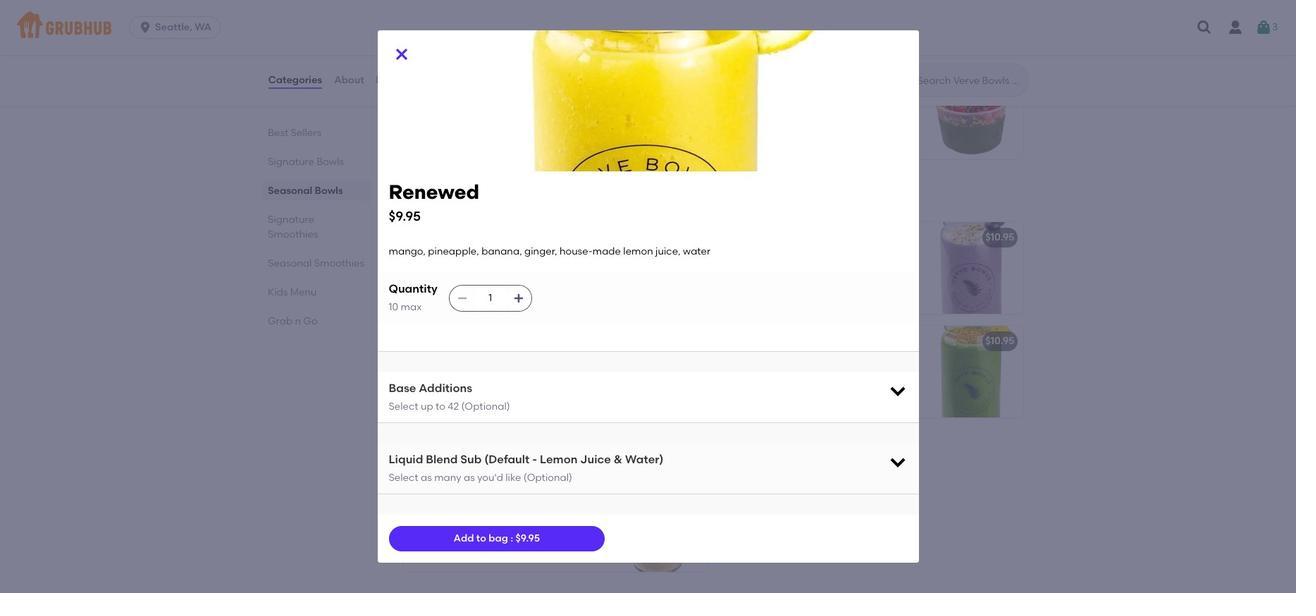 Task type: locate. For each thing, give the bounding box(es) containing it.
Search Verve Bowls - Capitol Hill search field
[[916, 74, 1024, 87]]

max
[[401, 301, 422, 313]]

0 vertical spatial bowls
[[472, 35, 516, 52]]

0 vertical spatial $10.95
[[986, 232, 1015, 244]]

select down base
[[389, 400, 419, 412]]

1 horizontal spatial performance
[[734, 251, 797, 263]]

2 vertical spatial $9.95
[[516, 532, 540, 544]]

1 vertical spatial and
[[791, 154, 810, 166]]

seasonal up many
[[400, 447, 468, 465]]

recovery
[[411, 232, 456, 244]]

0 horizontal spatial +
[[696, 77, 702, 89]]

(default
[[485, 453, 530, 466]]

1 vertical spatial seasonal bowls
[[268, 185, 343, 197]]

water
[[683, 245, 711, 257], [535, 369, 563, 381], [787, 384, 815, 396]]

1 vertical spatial with
[[790, 140, 810, 152]]

1 vertical spatial water
[[535, 369, 563, 381]]

kale, inside açai sorbet blended with avocado, banana, spinach, kale, green spirulina, and house-made almond milk. topped with organic granola, strawberries, and cacao nibs.
[[813, 111, 836, 123]]

main navigation navigation
[[0, 0, 1297, 55]]

0 vertical spatial choice
[[533, 251, 565, 263]]

green
[[838, 111, 866, 123]]

1 horizontal spatial +
[[1012, 77, 1018, 89]]

1 horizontal spatial protein
[[774, 266, 808, 278]]

n
[[295, 315, 301, 327]]

pineapple, up additions
[[451, 355, 502, 367]]

seattle, wa button
[[129, 16, 226, 39]]

2 * from the left
[[483, 251, 488, 263]]

sub
[[461, 453, 482, 466]]

and left cacao on the right top
[[791, 154, 810, 166]]

0 horizontal spatial of
[[568, 251, 577, 263]]

(optional) right 42
[[462, 400, 510, 412]]

(optional) down "lemon"
[[524, 471, 573, 483]]

recovery image
[[602, 222, 708, 314]]

0 vertical spatial spinach,
[[770, 111, 811, 123]]

1 vertical spatial (optional)
[[524, 471, 573, 483]]

with up green
[[827, 97, 847, 109]]

1 vertical spatial ginger,
[[547, 355, 580, 367]]

0 horizontal spatial choice
[[533, 251, 565, 263]]

blue protein image
[[918, 222, 1024, 314]]

as down sub
[[464, 471, 475, 483]]

1 vertical spatial choice
[[727, 266, 760, 278]]

renewed $9.95
[[389, 180, 480, 224]]

mango, down recovery
[[389, 245, 426, 257]]

seasonal smoothies up menu
[[268, 257, 364, 269]]

2 peanut from the left
[[851, 266, 886, 278]]

liquid
[[389, 453, 423, 466]]

:
[[511, 532, 513, 544]]

mango,
[[389, 245, 426, 257], [411, 355, 448, 367], [727, 355, 764, 367]]

peanut down 'blueberry,'
[[851, 266, 886, 278]]

as
[[421, 471, 432, 483], [464, 471, 475, 483]]

add to bag : $9.95
[[454, 532, 540, 544]]

svg image
[[1197, 19, 1214, 36], [138, 20, 152, 35], [457, 292, 468, 304], [888, 381, 908, 401]]

chagaccino
[[411, 490, 472, 502]]

0 horizontal spatial lemon
[[475, 369, 505, 381]]

1 horizontal spatial choice
[[727, 266, 760, 278]]

1 vertical spatial mango, pineapple, banana, ginger, house-made lemon juice, water
[[411, 355, 580, 381]]

powder, inside * performance * banana, blueberry, choice of protein powder, peanut butter, oats, house-made almond milk
[[810, 266, 849, 278]]

mango, pineapple, banana, ginger, house-made lemon juice, water
[[389, 245, 711, 257], [411, 355, 580, 381]]

sellers
[[291, 127, 321, 139]]

to
[[436, 400, 446, 412], [477, 532, 487, 544]]

1 protein from the left
[[411, 266, 446, 278]]

0 vertical spatial seasonal smoothies
[[268, 257, 364, 269]]

milk.
[[727, 140, 749, 152]]

0 horizontal spatial kale,
[[813, 111, 836, 123]]

reviews
[[376, 74, 416, 86]]

2 protein from the left
[[774, 266, 808, 278]]

1 vertical spatial $9.95
[[675, 232, 699, 244]]

0 vertical spatial kale,
[[813, 111, 836, 123]]

to left bag at the left bottom
[[477, 532, 487, 544]]

pineapple, up pollen,
[[767, 355, 818, 367]]

menu
[[290, 286, 317, 298]]

signature up recovery
[[400, 189, 473, 207]]

juice
[[581, 453, 611, 466]]

2 horizontal spatial lemon
[[727, 384, 757, 396]]

strawberries,
[[727, 154, 789, 166]]

1 vertical spatial $10.95
[[986, 335, 1015, 347]]

1 vertical spatial spinach,
[[820, 355, 861, 367]]

topped
[[752, 140, 788, 152]]

select inside base additions select up to 42 (optional)
[[389, 400, 419, 412]]

0 vertical spatial juice,
[[656, 245, 681, 257]]

1 horizontal spatial juice,
[[656, 245, 681, 257]]

2 powder, from the left
[[810, 266, 849, 278]]

select
[[389, 400, 419, 412], [389, 471, 419, 483]]

to left 42
[[436, 400, 446, 412]]

0 horizontal spatial (optional)
[[462, 400, 510, 412]]

2 select from the top
[[389, 471, 419, 483]]

bee green image
[[918, 326, 1024, 418]]

as left many
[[421, 471, 432, 483]]

0 horizontal spatial butter,
[[526, 266, 557, 278]]

0 vertical spatial milk
[[515, 280, 534, 292]]

mango, up bee
[[727, 355, 764, 367]]

1 as from the left
[[421, 471, 432, 483]]

1 vertical spatial seasonal smoothies
[[400, 447, 550, 465]]

mango, up additions
[[411, 355, 448, 367]]

1 horizontal spatial powder,
[[810, 266, 849, 278]]

1 horizontal spatial peanut
[[851, 266, 886, 278]]

$9.95 inside renewed $9.95
[[389, 208, 421, 224]]

$14.50 +
[[982, 77, 1018, 89]]

2 horizontal spatial juice,
[[760, 384, 785, 396]]

signature
[[268, 156, 314, 168], [400, 189, 473, 207], [268, 214, 314, 226]]

pineapple, inside mango, pineapple, banana, ginger, house-made lemon juice, water button
[[451, 355, 502, 367]]

1 powder, from the left
[[448, 266, 486, 278]]

(optional) inside base additions select up to 42 (optional)
[[462, 400, 510, 412]]

smoothies
[[476, 189, 554, 207], [268, 228, 318, 240], [314, 257, 364, 269], [472, 447, 550, 465]]

0 vertical spatial water
[[683, 245, 711, 257]]

2 performance from the left
[[734, 251, 797, 263]]

milk
[[515, 280, 534, 292], [727, 294, 747, 306]]

smoothie
[[474, 490, 520, 502]]

3
[[1273, 21, 1279, 33]]

lemon inside button
[[475, 369, 505, 381]]

chagaccino smoothie
[[411, 490, 520, 502]]

2 vertical spatial signature
[[268, 214, 314, 226]]

svg image inside 'seattle, wa' button
[[138, 20, 152, 35]]

mango, inside mango, pineapple, banana, ginger, house-made lemon juice, water
[[411, 355, 448, 367]]

with right the topped
[[790, 140, 810, 152]]

banana,
[[727, 111, 768, 123], [482, 245, 522, 257], [490, 251, 531, 263], [806, 251, 847, 263], [504, 355, 545, 367]]

1 horizontal spatial (optional)
[[524, 471, 573, 483]]

choice inside * performance * banana, blueberry, choice of protein powder, peanut butter, oats, house-made almond milk
[[727, 266, 760, 278]]

signature smoothies up kids menu
[[268, 214, 318, 240]]

1 horizontal spatial kale,
[[863, 355, 885, 367]]

0 horizontal spatial performance
[[418, 251, 481, 263]]

0 horizontal spatial juice,
[[508, 369, 533, 381]]

0 vertical spatial signature smoothies
[[400, 189, 554, 207]]

ginger, inside mango, pineapple, spinach, kale, ginger, bee pollen, house-made lemon juice, water
[[727, 369, 760, 381]]

juice,
[[656, 245, 681, 257], [508, 369, 533, 381], [760, 384, 785, 396]]

(optional) inside liquid blend sub (default - lemon juice & water) select as many as you'd like (optional)
[[524, 471, 573, 483]]

peanut up input item quantity number field at the left of the page
[[489, 266, 523, 278]]

butter,
[[526, 266, 557, 278], [727, 280, 759, 292]]

1 horizontal spatial lemon
[[624, 245, 654, 257]]

performance
[[418, 251, 481, 263], [734, 251, 797, 263]]

0 horizontal spatial water
[[535, 369, 563, 381]]

seasonal smoothies
[[268, 257, 364, 269], [400, 447, 550, 465]]

banana, inside button
[[504, 355, 545, 367]]

0 vertical spatial signature
[[268, 156, 314, 168]]

protein up quantity
[[411, 266, 446, 278]]

1 horizontal spatial with
[[827, 97, 847, 109]]

mango, inside mango, pineapple, spinach, kale, ginger, bee pollen, house-made lemon juice, water
[[727, 355, 764, 367]]

0 horizontal spatial protein
[[411, 266, 446, 278]]

1 vertical spatial to
[[477, 532, 487, 544]]

protein up oats,
[[774, 266, 808, 278]]

house- inside mango, pineapple, spinach, kale, ginger, bee pollen, house-made lemon juice, water
[[817, 369, 850, 381]]

avocado,
[[849, 97, 894, 109]]

juice, inside button
[[508, 369, 533, 381]]

0 horizontal spatial to
[[436, 400, 446, 412]]

signature down signature bowls
[[268, 214, 314, 226]]

0 vertical spatial select
[[389, 400, 419, 412]]

kale,
[[813, 111, 836, 123], [863, 355, 885, 367]]

0 horizontal spatial seasonal bowls
[[268, 185, 343, 197]]

performance inside * performance * banana, choice of protein powder, peanut butter, house-made almond milk
[[418, 251, 481, 263]]

+
[[696, 77, 702, 89], [1012, 77, 1018, 89]]

1 vertical spatial kale,
[[863, 355, 885, 367]]

powder,
[[448, 266, 486, 278], [810, 266, 849, 278]]

renewed image
[[602, 326, 708, 418]]

juice, inside mango, pineapple, spinach, kale, ginger, bee pollen, house-made lemon juice, water
[[760, 384, 785, 396]]

reviews button
[[376, 55, 416, 106]]

with
[[827, 97, 847, 109], [790, 140, 810, 152]]

peanut
[[489, 266, 523, 278], [851, 266, 886, 278]]

almond
[[858, 126, 895, 138], [475, 280, 512, 292], [851, 280, 888, 292]]

$9.95
[[389, 208, 421, 224], [675, 232, 699, 244], [516, 532, 540, 544]]

performance inside * performance * banana, blueberry, choice of protein powder, peanut butter, oats, house-made almond milk
[[734, 251, 797, 263]]

wa
[[195, 21, 212, 33]]

2 horizontal spatial water
[[787, 384, 815, 396]]

1 vertical spatial select
[[389, 471, 419, 483]]

0 vertical spatial butter,
[[526, 266, 557, 278]]

of
[[568, 251, 577, 263], [762, 266, 772, 278]]

(optional)
[[462, 400, 510, 412], [524, 471, 573, 483]]

house- inside * performance * banana, blueberry, choice of protein powder, peanut butter, oats, house-made almond milk
[[787, 280, 820, 292]]

1 vertical spatial signature smoothies
[[268, 214, 318, 240]]

liquid blend sub (default - lemon juice & water) select as many as you'd like (optional)
[[389, 453, 664, 483]]

1 performance from the left
[[418, 251, 481, 263]]

* performance * banana, choice of protein powder, peanut butter, house-made almond milk
[[411, 251, 577, 292]]

cacao
[[813, 154, 844, 166]]

0 vertical spatial to
[[436, 400, 446, 412]]

made
[[827, 126, 856, 138], [593, 245, 621, 257], [445, 280, 473, 292], [820, 280, 849, 292], [445, 369, 473, 381], [850, 369, 879, 381]]

lemon inside mango, pineapple, spinach, kale, ginger, bee pollen, house-made lemon juice, water
[[727, 384, 757, 396]]

0 horizontal spatial as
[[421, 471, 432, 483]]

1 vertical spatial juice,
[[508, 369, 533, 381]]

signature smoothies up recovery
[[400, 189, 554, 207]]

signature down best sellers
[[268, 156, 314, 168]]

açai
[[727, 97, 749, 109]]

0 horizontal spatial peanut
[[489, 266, 523, 278]]

0 vertical spatial seasonal bowls
[[400, 35, 516, 52]]

$13.50 +
[[666, 77, 702, 89]]

1 vertical spatial of
[[762, 266, 772, 278]]

svg image
[[1256, 19, 1273, 36], [393, 46, 410, 63], [513, 292, 524, 304], [888, 452, 908, 472]]

seasonal bowls
[[400, 35, 516, 52], [268, 185, 343, 197]]

grab
[[268, 315, 292, 327]]

$14.50
[[982, 77, 1012, 89]]

2 vertical spatial ginger,
[[727, 369, 760, 381]]

signature smoothies
[[400, 189, 554, 207], [268, 214, 318, 240]]

1 vertical spatial butter,
[[727, 280, 759, 292]]

performance up oats,
[[734, 251, 797, 263]]

1 vertical spatial milk
[[727, 294, 747, 306]]

go
[[303, 315, 317, 327]]

1 select from the top
[[389, 400, 419, 412]]

1 horizontal spatial seasonal bowls
[[400, 35, 516, 52]]

performance down recovery
[[418, 251, 481, 263]]

1 horizontal spatial of
[[762, 266, 772, 278]]

milk inside * performance * banana, choice of protein powder, peanut butter, house-made almond milk
[[515, 280, 534, 292]]

pineapple,
[[428, 245, 479, 257], [451, 355, 502, 367], [767, 355, 818, 367]]

0 vertical spatial mango, pineapple, banana, ginger, house-made lemon juice, water
[[389, 245, 711, 257]]

0 vertical spatial (optional)
[[462, 400, 510, 412]]

1 peanut from the left
[[489, 266, 523, 278]]

+ for $13.50 +
[[696, 77, 702, 89]]

0 horizontal spatial powder,
[[448, 266, 486, 278]]

mango, pineapple, banana, ginger, house-made lemon juice, water inside button
[[411, 355, 580, 381]]

performance for of
[[734, 251, 797, 263]]

lemon
[[540, 453, 578, 466]]

2 vertical spatial water
[[787, 384, 815, 396]]

0 vertical spatial of
[[568, 251, 577, 263]]

2 vertical spatial bowls
[[315, 185, 343, 197]]

1 horizontal spatial as
[[464, 471, 475, 483]]

uncrustabowl image
[[602, 68, 708, 160]]

choice
[[533, 251, 565, 263], [727, 266, 760, 278]]

ginger,
[[525, 245, 557, 257], [547, 355, 580, 367], [727, 369, 760, 381]]

2 vertical spatial juice,
[[760, 384, 785, 396]]

1 horizontal spatial spinach,
[[820, 355, 861, 367]]

select down liquid
[[389, 471, 419, 483]]

kids
[[268, 286, 288, 298]]

1 * from the left
[[411, 251, 416, 263]]

lemon
[[624, 245, 654, 257], [475, 369, 505, 381], [727, 384, 757, 396]]

* performance * banana, blueberry, choice of protein powder, peanut butter, oats, house-made almond milk
[[727, 251, 897, 306]]

1 vertical spatial lemon
[[475, 369, 505, 381]]

almond inside açai sorbet blended with avocado, banana, spinach, kale, green spirulina, and house-made almond milk. topped with organic granola, strawberries, and cacao nibs.
[[858, 126, 895, 138]]

0 horizontal spatial spinach,
[[770, 111, 811, 123]]

1 horizontal spatial seasonal smoothies
[[400, 447, 550, 465]]

1 horizontal spatial butter,
[[727, 280, 759, 292]]

1 horizontal spatial milk
[[727, 294, 747, 306]]

bag
[[489, 532, 508, 544]]

seasonal smoothies up you'd at the bottom left of the page
[[400, 447, 550, 465]]

seasonal
[[400, 35, 468, 52], [268, 185, 312, 197], [268, 257, 312, 269], [400, 447, 468, 465]]

1 horizontal spatial water
[[683, 245, 711, 257]]

and up the topped
[[773, 126, 792, 138]]

1 + from the left
[[696, 77, 702, 89]]

pineapple, inside mango, pineapple, spinach, kale, ginger, bee pollen, house-made lemon juice, water
[[767, 355, 818, 367]]

2 vertical spatial lemon
[[727, 384, 757, 396]]

house-
[[794, 126, 827, 138], [560, 245, 593, 257], [411, 280, 445, 292], [787, 280, 820, 292], [411, 369, 445, 381], [817, 369, 850, 381]]

0 vertical spatial $9.95
[[389, 208, 421, 224]]

0 horizontal spatial signature smoothies
[[268, 214, 318, 240]]

2 + from the left
[[1012, 77, 1018, 89]]

0 horizontal spatial $9.95
[[389, 208, 421, 224]]

peanut inside * performance * banana, choice of protein powder, peanut butter, house-made almond milk
[[489, 266, 523, 278]]



Task type: describe. For each thing, give the bounding box(es) containing it.
spinach, inside mango, pineapple, spinach, kale, ginger, bee pollen, house-made lemon juice, water
[[820, 355, 861, 367]]

quantity 10 max
[[389, 282, 438, 313]]

2 vertical spatial $10.95
[[670, 490, 699, 502]]

0 vertical spatial with
[[827, 97, 847, 109]]

Input item quantity number field
[[475, 285, 506, 311]]

$10.95 for mango, pineapple, banana, ginger, house-made lemon juice, water
[[986, 335, 1015, 347]]

1 horizontal spatial to
[[477, 532, 487, 544]]

organic
[[813, 140, 850, 152]]

3 button
[[1256, 15, 1279, 40]]

açai sorbet blended with avocado, banana, spinach, kale, green spirulina, and house-made almond milk. topped with organic granola, strawberries, and cacao nibs.
[[727, 97, 895, 166]]

-
[[533, 453, 537, 466]]

protein inside * performance * banana, choice of protein powder, peanut butter, house-made almond milk
[[411, 266, 446, 278]]

0 vertical spatial and
[[773, 126, 792, 138]]

like
[[506, 471, 521, 483]]

banana, inside * performance * banana, choice of protein powder, peanut butter, house-made almond milk
[[490, 251, 531, 263]]

oats,
[[761, 280, 785, 292]]

2 horizontal spatial $9.95
[[675, 232, 699, 244]]

water)
[[626, 453, 664, 466]]

pineapple, for renewed image at bottom
[[451, 355, 502, 367]]

signature inside signature smoothies
[[268, 214, 314, 226]]

seasonal down signature bowls
[[268, 185, 312, 197]]

you'd
[[478, 471, 503, 483]]

made inside mango, pineapple, spinach, kale, ginger, bee pollen, house-made lemon juice, water
[[850, 369, 879, 381]]

0 horizontal spatial with
[[790, 140, 810, 152]]

of inside * performance * banana, choice of protein powder, peanut butter, house-made almond milk
[[568, 251, 577, 263]]

$13.50
[[666, 77, 696, 89]]

almond inside * performance * banana, blueberry, choice of protein powder, peanut butter, oats, house-made almond milk
[[851, 280, 888, 292]]

0 vertical spatial lemon
[[624, 245, 654, 257]]

banana, inside * performance * banana, blueberry, choice of protein powder, peanut butter, oats, house-made almond milk
[[806, 251, 847, 263]]

blend
[[426, 453, 458, 466]]

kids menu
[[268, 286, 317, 298]]

spinach, inside açai sorbet blended with avocado, banana, spinach, kale, green spirulina, and house-made almond milk. topped with organic granola, strawberries, and cacao nibs.
[[770, 111, 811, 123]]

0 vertical spatial ginger,
[[525, 245, 557, 257]]

add
[[454, 532, 474, 544]]

made inside açai sorbet blended with avocado, banana, spinach, kale, green spirulina, and house-made almond milk. topped with organic granola, strawberries, and cacao nibs.
[[827, 126, 856, 138]]

best sellers
[[268, 127, 321, 139]]

kale yeah
[[727, 77, 775, 89]]

renewed
[[389, 180, 480, 204]]

svg image inside 3 button
[[1256, 19, 1273, 36]]

to inside base additions select up to 42 (optional)
[[436, 400, 446, 412]]

kale yeah image
[[918, 68, 1024, 160]]

2 as from the left
[[464, 471, 475, 483]]

butter, inside * performance * banana, blueberry, choice of protein powder, peanut butter, oats, house-made almond milk
[[727, 280, 759, 292]]

made inside * performance * banana, choice of protein powder, peanut butter, house-made almond milk
[[445, 280, 473, 292]]

categories button
[[268, 55, 323, 106]]

chagaccino smoothie image
[[602, 480, 708, 572]]

+ for $14.50 +
[[1012, 77, 1018, 89]]

water inside button
[[535, 369, 563, 381]]

10
[[389, 301, 399, 313]]

house- inside açai sorbet blended with avocado, banana, spinach, kale, green spirulina, and house-made almond milk. topped with organic granola, strawberries, and cacao nibs.
[[794, 126, 827, 138]]

3 * from the left
[[727, 251, 732, 263]]

base
[[389, 382, 416, 395]]

$10.95 for * performance * banana, choice of protein powder, peanut butter, house-made almond milk
[[986, 232, 1015, 244]]

peanut inside * performance * banana, blueberry, choice of protein powder, peanut butter, oats, house-made almond milk
[[851, 266, 886, 278]]

banana, inside açai sorbet blended with avocado, banana, spinach, kale, green spirulina, and house-made almond milk. topped with organic granola, strawberries, and cacao nibs.
[[727, 111, 768, 123]]

yeah
[[751, 77, 775, 89]]

mango, pineapple, banana, ginger, house-made lemon juice, water button
[[403, 326, 708, 418]]

additions
[[419, 382, 473, 395]]

performance for protein
[[418, 251, 481, 263]]

nibs.
[[846, 154, 868, 166]]

pineapple, down recovery
[[428, 245, 479, 257]]

house- inside * performance * banana, choice of protein powder, peanut butter, house-made almond milk
[[411, 280, 445, 292]]

pollen,
[[783, 369, 815, 381]]

protein inside * performance * banana, blueberry, choice of protein powder, peanut butter, oats, house-made almond milk
[[774, 266, 808, 278]]

signature bowls
[[268, 156, 344, 168]]

seasonal up kids menu
[[268, 257, 312, 269]]

made inside button
[[445, 369, 473, 381]]

mango, pineapple, spinach, kale, ginger, bee pollen, house-made lemon juice, water
[[727, 355, 885, 396]]

water inside mango, pineapple, spinach, kale, ginger, bee pollen, house-made lemon juice, water
[[787, 384, 815, 396]]

ginger, inside button
[[547, 355, 580, 367]]

kale, inside mango, pineapple, spinach, kale, ginger, bee pollen, house-made lemon juice, water
[[863, 355, 885, 367]]

made inside * performance * banana, blueberry, choice of protein powder, peanut butter, oats, house-made almond milk
[[820, 280, 849, 292]]

mango, for renewed image at bottom
[[411, 355, 448, 367]]

of inside * performance * banana, blueberry, choice of protein powder, peanut butter, oats, house-made almond milk
[[762, 266, 772, 278]]

42
[[448, 400, 459, 412]]

select inside liquid blend sub (default - lemon juice & water) select as many as you'd like (optional)
[[389, 471, 419, 483]]

milk inside * performance * banana, blueberry, choice of protein powder, peanut butter, oats, house-made almond milk
[[727, 294, 747, 306]]

seattle,
[[155, 21, 192, 33]]

powder, inside * performance * banana, choice of protein powder, peanut butter, house-made almond milk
[[448, 266, 486, 278]]

blueberry,
[[849, 251, 897, 263]]

grab n go
[[268, 315, 317, 327]]

0 horizontal spatial seasonal smoothies
[[268, 257, 364, 269]]

butter, inside * performance * banana, choice of protein powder, peanut butter, house-made almond milk
[[526, 266, 557, 278]]

4 * from the left
[[799, 251, 804, 263]]

blended
[[785, 97, 824, 109]]

kale
[[727, 77, 749, 89]]

about button
[[334, 55, 365, 106]]

many
[[434, 471, 462, 483]]

base additions select up to 42 (optional)
[[389, 382, 510, 412]]

mango, for bee green image
[[727, 355, 764, 367]]

best
[[268, 127, 288, 139]]

1 vertical spatial bowls
[[316, 156, 344, 168]]

1 horizontal spatial $9.95
[[516, 532, 540, 544]]

pineapple, for bee green image
[[767, 355, 818, 367]]

quantity
[[389, 282, 438, 296]]

house- inside button
[[411, 369, 445, 381]]

seattle, wa
[[155, 21, 212, 33]]

1 horizontal spatial signature smoothies
[[400, 189, 554, 207]]

&
[[614, 453, 623, 466]]

bee
[[763, 369, 781, 381]]

seasonal up 'reviews'
[[400, 35, 468, 52]]

sorbet
[[752, 97, 782, 109]]

about
[[334, 74, 364, 86]]

choice inside * performance * banana, choice of protein powder, peanut butter, house-made almond milk
[[533, 251, 565, 263]]

almond inside * performance * banana, choice of protein powder, peanut butter, house-made almond milk
[[475, 280, 512, 292]]

categories
[[268, 74, 322, 86]]

spirulina,
[[727, 126, 770, 138]]

up
[[421, 400, 433, 412]]

1 vertical spatial signature
[[400, 189, 473, 207]]

granola,
[[852, 140, 892, 152]]



Task type: vqa. For each thing, say whether or not it's contained in the screenshot.
New York City Bagel & Coffee House 30–45
no



